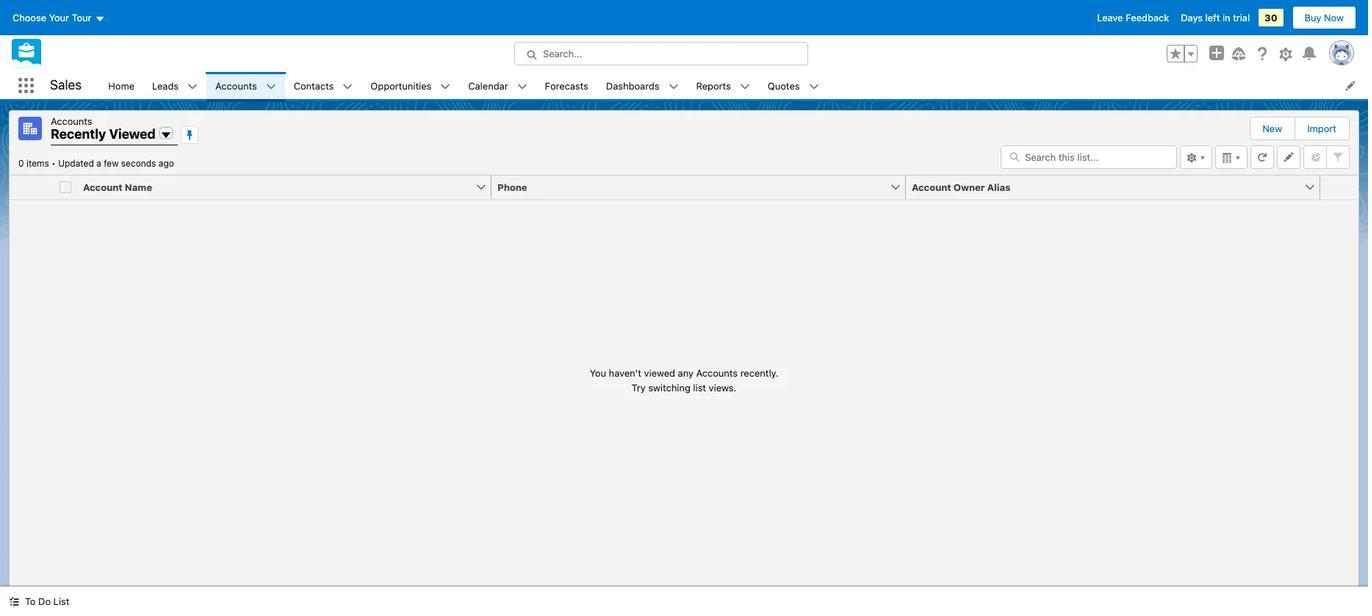 Task type: vqa. For each thing, say whether or not it's contained in the screenshot.
text default icon in the Calendar list item
yes



Task type: locate. For each thing, give the bounding box(es) containing it.
account for account name
[[83, 181, 122, 193]]

1 horizontal spatial account
[[912, 181, 951, 193]]

account down a
[[83, 181, 122, 193]]

text default image
[[187, 81, 198, 92], [266, 81, 276, 92], [668, 81, 679, 92], [809, 81, 819, 92]]

reports link
[[687, 72, 740, 99]]

text default image right contacts
[[343, 81, 353, 92]]

text default image for dashboards
[[668, 81, 679, 92]]

account
[[83, 181, 122, 193], [912, 181, 951, 193]]

owner
[[954, 181, 985, 193]]

calendar
[[468, 80, 508, 91]]

to do list
[[25, 596, 69, 608]]

text default image inside calendar list item
[[517, 81, 527, 92]]

text default image inside the to do list button
[[9, 597, 19, 607]]

accounts inside you haven't viewed any accounts recently. try switching list views.
[[696, 367, 738, 379]]

phone button
[[492, 175, 890, 199]]

contacts
[[294, 80, 334, 91]]

1 vertical spatial accounts
[[51, 115, 92, 127]]

text default image right quotes
[[809, 81, 819, 92]]

text default image down search... button
[[668, 81, 679, 92]]

left
[[1205, 12, 1220, 24]]

phone
[[497, 181, 527, 193]]

contacts link
[[285, 72, 343, 99]]

list containing home
[[99, 72, 1368, 99]]

None search field
[[1001, 145, 1177, 169]]

status inside recently viewed|accounts|list view element
[[590, 366, 778, 395]]

item number element
[[10, 175, 54, 199]]

new
[[1263, 123, 1282, 134]]

views.
[[709, 382, 737, 393]]

any
[[678, 367, 694, 379]]

text default image inside contacts list item
[[343, 81, 353, 92]]

cell
[[54, 175, 77, 199]]

4 text default image from the left
[[809, 81, 819, 92]]

account left owner
[[912, 181, 951, 193]]

text default image left to
[[9, 597, 19, 607]]

quotes
[[768, 80, 800, 91]]

group
[[1167, 45, 1198, 62]]

to do list button
[[0, 587, 78, 616]]

reports
[[696, 80, 731, 91]]

leads
[[152, 80, 179, 91]]

1 horizontal spatial accounts
[[215, 80, 257, 91]]

text default image right reports
[[740, 81, 750, 92]]

buy
[[1305, 12, 1322, 24]]

import button
[[1296, 118, 1348, 140]]

text default image left contacts link
[[266, 81, 276, 92]]

status containing you haven't viewed any accounts recently.
[[590, 366, 778, 395]]

account owner alias element
[[906, 175, 1329, 199]]

2 account from the left
[[912, 181, 951, 193]]

accounts down sales
[[51, 115, 92, 127]]

2 text default image from the left
[[266, 81, 276, 92]]

home link
[[99, 72, 143, 99]]

text default image inside quotes list item
[[809, 81, 819, 92]]

2 horizontal spatial accounts
[[696, 367, 738, 379]]

choose
[[12, 12, 46, 24]]

recently.
[[740, 367, 778, 379]]

1 text default image from the left
[[187, 81, 198, 92]]

accounts right leads list item
[[215, 80, 257, 91]]

accounts
[[215, 80, 257, 91], [51, 115, 92, 127], [696, 367, 738, 379]]

account name button
[[77, 175, 475, 199]]

0 items • updated a few seconds ago
[[18, 158, 174, 169]]

forecasts link
[[536, 72, 597, 99]]

3 text default image from the left
[[668, 81, 679, 92]]

0 horizontal spatial account
[[83, 181, 122, 193]]

recently
[[51, 126, 106, 142]]

account inside account name button
[[83, 181, 122, 193]]

action element
[[1320, 175, 1359, 199]]

accounts up views.
[[696, 367, 738, 379]]

Search Recently Viewed list view. search field
[[1001, 145, 1177, 169]]

text default image right leads
[[187, 81, 198, 92]]

account for account owner alias
[[912, 181, 951, 193]]

2 vertical spatial accounts
[[696, 367, 738, 379]]

try
[[632, 382, 646, 393]]

text default image inside reports list item
[[740, 81, 750, 92]]

feedback
[[1126, 12, 1169, 24]]

opportunities
[[371, 80, 432, 91]]

text default image inside accounts list item
[[266, 81, 276, 92]]

forecasts
[[545, 80, 588, 91]]

1 account from the left
[[83, 181, 122, 193]]

search...
[[543, 48, 582, 60]]

haven't
[[609, 367, 641, 379]]

reports list item
[[687, 72, 759, 99]]

search... button
[[514, 42, 808, 65]]

accounts list item
[[207, 72, 285, 99]]

buy now button
[[1292, 6, 1356, 29]]

text default image inside leads list item
[[187, 81, 198, 92]]

0 vertical spatial accounts
[[215, 80, 257, 91]]

text default image inside opportunities list item
[[440, 81, 451, 92]]

list
[[53, 596, 69, 608]]

days
[[1181, 12, 1203, 24]]

text default image left calendar link
[[440, 81, 451, 92]]

status
[[590, 366, 778, 395]]

seconds
[[121, 158, 156, 169]]

list
[[99, 72, 1368, 99]]

text default image
[[343, 81, 353, 92], [440, 81, 451, 92], [517, 81, 527, 92], [740, 81, 750, 92], [9, 597, 19, 607]]

text default image right 'calendar'
[[517, 81, 527, 92]]

0
[[18, 158, 24, 169]]

text default image inside the dashboards list item
[[668, 81, 679, 92]]

phone element
[[492, 175, 915, 199]]

account inside account owner alias button
[[912, 181, 951, 193]]



Task type: describe. For each thing, give the bounding box(es) containing it.
a
[[96, 158, 101, 169]]

to
[[25, 596, 36, 608]]

dashboards list item
[[597, 72, 687, 99]]

dashboards link
[[597, 72, 668, 99]]

choose your tour
[[12, 12, 91, 24]]

sales
[[50, 77, 82, 93]]

you haven't viewed any accounts recently. try switching list views.
[[590, 367, 778, 393]]

text default image for leads
[[187, 81, 198, 92]]

accounts inside accounts link
[[215, 80, 257, 91]]

trial
[[1233, 12, 1250, 24]]

account owner alias button
[[906, 175, 1304, 199]]

quotes link
[[759, 72, 809, 99]]

account owner alias
[[912, 181, 1011, 193]]

new button
[[1251, 118, 1294, 140]]

account name element
[[77, 175, 500, 199]]

text default image for contacts
[[343, 81, 353, 92]]

days left in trial
[[1181, 12, 1250, 24]]

items
[[26, 158, 49, 169]]

opportunities list item
[[362, 72, 459, 99]]

accounts link
[[207, 72, 266, 99]]

updated
[[58, 158, 94, 169]]

buy now
[[1305, 12, 1344, 24]]

recently viewed
[[51, 126, 156, 142]]

leave
[[1097, 12, 1123, 24]]

item number image
[[10, 175, 54, 199]]

you
[[590, 367, 606, 379]]

30
[[1265, 12, 1277, 24]]

contacts list item
[[285, 72, 362, 99]]

calendar link
[[459, 72, 517, 99]]

recently viewed status
[[18, 158, 58, 169]]

viewed
[[109, 126, 156, 142]]

text default image for accounts
[[266, 81, 276, 92]]

text default image for calendar
[[517, 81, 527, 92]]

import
[[1307, 123, 1337, 134]]

leads link
[[143, 72, 187, 99]]

none search field inside recently viewed|accounts|list view element
[[1001, 145, 1177, 169]]

switching
[[648, 382, 691, 393]]

do
[[38, 596, 51, 608]]

home
[[108, 80, 134, 91]]

name
[[125, 181, 152, 193]]

opportunities link
[[362, 72, 440, 99]]

viewed
[[644, 367, 675, 379]]

now
[[1324, 12, 1344, 24]]

account name
[[83, 181, 152, 193]]

your
[[49, 12, 69, 24]]

dashboards
[[606, 80, 659, 91]]

•
[[52, 158, 56, 169]]

text default image for opportunities
[[440, 81, 451, 92]]

leave feedback
[[1097, 12, 1169, 24]]

tour
[[72, 12, 91, 24]]

text default image for reports
[[740, 81, 750, 92]]

ago
[[159, 158, 174, 169]]

calendar list item
[[459, 72, 536, 99]]

alias
[[987, 181, 1011, 193]]

list
[[693, 382, 706, 393]]

cell inside recently viewed|accounts|list view element
[[54, 175, 77, 199]]

in
[[1223, 12, 1230, 24]]

0 horizontal spatial accounts
[[51, 115, 92, 127]]

text default image for quotes
[[809, 81, 819, 92]]

recently viewed|accounts|list view element
[[9, 110, 1359, 587]]

leads list item
[[143, 72, 207, 99]]

leave feedback link
[[1097, 12, 1169, 24]]

quotes list item
[[759, 72, 828, 99]]

action image
[[1320, 175, 1359, 199]]

few
[[104, 158, 119, 169]]

choose your tour button
[[12, 6, 105, 29]]



